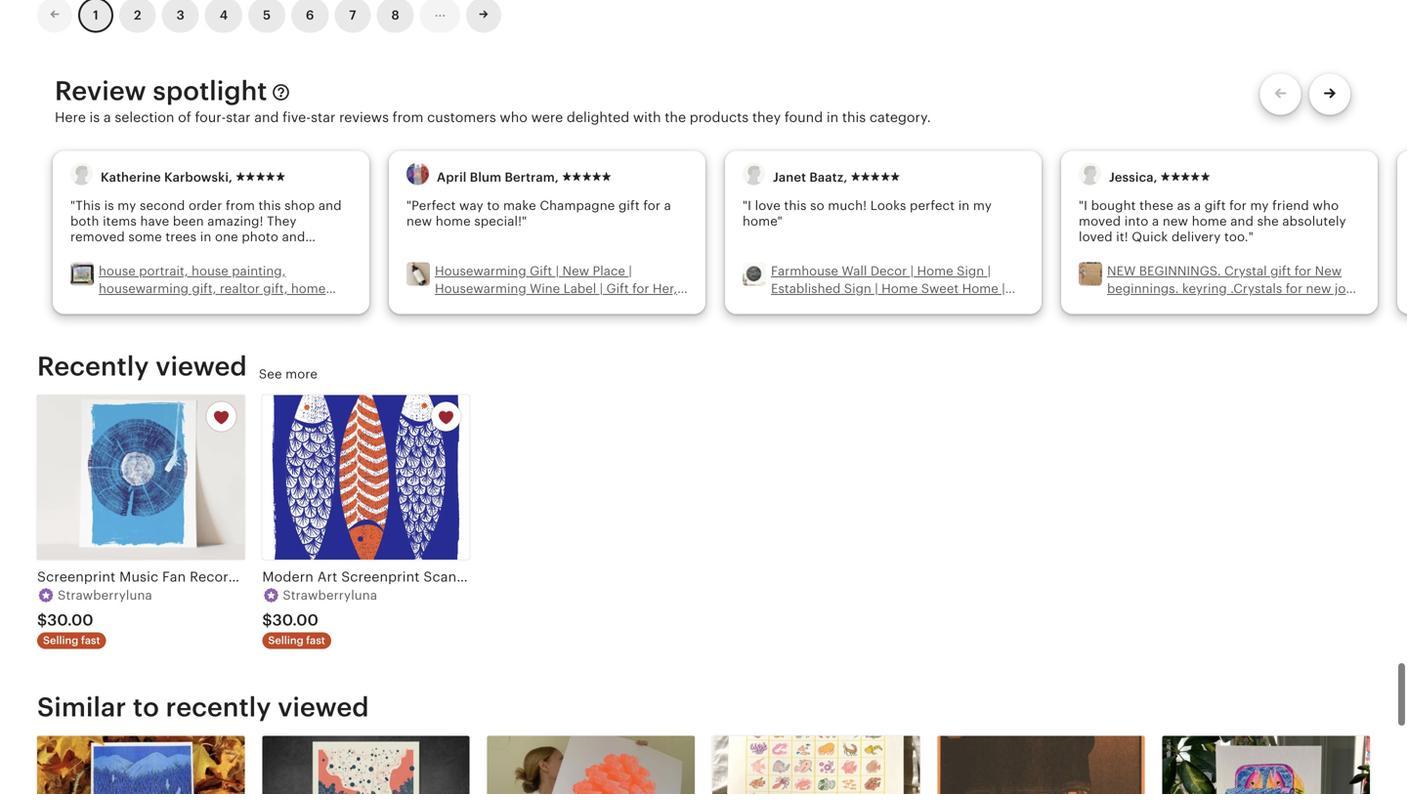 Task type: vqa. For each thing, say whether or not it's contained in the screenshot.


Task type: locate. For each thing, give the bounding box(es) containing it.
new inside the "i bought these as a gift for my friend who moved into a new home and she absolutely loved it! quick delivery too."
[[1163, 214, 1189, 228]]

realtor down recommend
[[220, 281, 260, 296]]

moved
[[1079, 214, 1121, 228]]

clients
[[451, 317, 493, 332]]

new
[[407, 214, 432, 228], [1163, 214, 1189, 228], [1306, 281, 1332, 296], [1116, 299, 1141, 314], [1275, 299, 1301, 314]]

3 buyer avatar image from the left
[[743, 163, 765, 185]]

screenprint music fan record player art print record art wood texture vinyl lp art silkscreen - nature sounds - indigo blue - wall art decor image
[[37, 395, 245, 560]]

1 strawberryluna from the left
[[58, 588, 152, 603]]

katherine
[[101, 170, 161, 185]]

0 horizontal spatial is
[[89, 110, 100, 125]]

2 $ from the left
[[262, 612, 272, 629]]

2 link
[[119, 0, 156, 33]]

3 link
[[162, 0, 199, 33]]

of
[[178, 110, 191, 125]]

home down wine
[[500, 299, 536, 314]]

1 vertical spatial is
[[104, 198, 114, 213]]

1 horizontal spatial star
[[311, 110, 336, 125]]

for right champagne on the left top
[[643, 198, 661, 213]]

2 / from the left
[[1188, 299, 1194, 314]]

home up the delivery
[[1192, 214, 1227, 228]]

0 horizontal spatial star
[[226, 110, 251, 125]]

orange and black riso print cat in window image
[[938, 736, 1145, 795]]

a down review
[[103, 110, 111, 125]]

home down job
[[1304, 299, 1339, 314]]

her,
[[653, 281, 677, 296]]

"i inside "i love this so much!  looks perfect in my home"
[[743, 198, 752, 213]]

photo
[[242, 229, 279, 244]]

1 horizontal spatial viewed
[[278, 692, 369, 723]]

0 vertical spatial is
[[89, 110, 100, 125]]

the
[[665, 110, 686, 125]]

home inside "this is my second order from this shop and both items have been amazing! they removed some trees in one photo and brought my childhood home to life in another! would def recommend this shop"
[[212, 245, 247, 260]]

star down spotlight
[[226, 110, 251, 125]]

2 listing image image from the left
[[407, 262, 430, 286]]

1 selling from the left
[[43, 635, 78, 647]]

new up label
[[562, 264, 589, 278]]

listing image image for farmhouse
[[743, 262, 766, 286]]

for inside the "i bought these as a gift for my friend who moved into a new home and she absolutely loved it! quick delivery too."
[[1230, 198, 1247, 213]]

here is a selection of four-star and five-star reviews from customers who were delighted with the products they found in this category.
[[55, 110, 931, 125]]

to inside housewarming gift | new place | housewarming wine label | gift for her, him | new home owner gift | realtor gift to clients
[[435, 317, 447, 332]]

0 horizontal spatial $ 30.00 selling fast
[[37, 612, 100, 647]]

is up items on the left top of the page
[[104, 198, 114, 213]]

my inside "i love this so much!  looks perfect in my home"
[[973, 198, 992, 213]]

with
[[633, 110, 661, 125]]

0 horizontal spatial from
[[226, 198, 255, 213]]

1 horizontal spatial fast
[[306, 635, 325, 647]]

0 horizontal spatial who
[[500, 110, 528, 125]]

2 "i from the left
[[1079, 198, 1088, 213]]

home inside housewarming gift | new place | housewarming wine label | gift for her, him | new home owner gift | realtor gift to clients
[[500, 299, 536, 314]]

painting, down life
[[232, 264, 286, 278]]

1 vertical spatial from
[[226, 198, 255, 213]]

buyer avatar image up bought
[[1079, 163, 1101, 185]]

gift, down recommend
[[192, 281, 216, 296]]

1 $ from the left
[[37, 612, 47, 629]]

buyer avatar image for april
[[407, 163, 429, 185]]

gift right champagne on the left top
[[619, 198, 640, 213]]

is
[[89, 110, 100, 125], [104, 198, 114, 213]]

1 vertical spatial housewarming
[[435, 281, 526, 296]]

2 30.00 from the left
[[272, 612, 319, 629]]

buyer avatar image up the love at the top right
[[743, 163, 765, 185]]

in right perfect
[[958, 198, 970, 213]]

0 horizontal spatial gift
[[619, 198, 640, 213]]

buyer avatar image left april
[[407, 163, 429, 185]]

star left reviews in the top of the page
[[311, 110, 336, 125]]

1 horizontal spatial painting,
[[232, 264, 286, 278]]

0 horizontal spatial selling
[[43, 635, 78, 647]]

last
[[889, 299, 914, 314]]

2 strawberryluna from the left
[[283, 588, 377, 603]]

house
[[99, 264, 136, 278], [192, 264, 229, 278]]

new down as
[[1163, 214, 1189, 228]]

gift for champagne
[[619, 198, 640, 213]]

delivery
[[1172, 229, 1221, 244]]

1 $ 30.00 selling fast from the left
[[37, 612, 100, 647]]

gift,
[[192, 281, 216, 296], [263, 281, 288, 296]]

she
[[1257, 214, 1279, 228]]

to inside "this is my second order from this shop and both items have been amazing! they removed some trees in one photo and brought my childhood home to life in another! would def recommend this shop"
[[251, 245, 263, 260]]

and left five-
[[254, 110, 279, 125]]

2 $ 30.00 selling fast from the left
[[262, 612, 325, 647]]

in right the found
[[827, 110, 839, 125]]

home up recommend
[[212, 245, 247, 260]]

some
[[128, 229, 162, 244]]

30.00 for screenprint music fan record player art print record art wood texture vinyl lp art silkscreen - nature sounds - indigo blue - wall art decor 'image' at the left
[[47, 612, 93, 629]]

gift for a
[[1205, 198, 1226, 213]]

shop"
[[297, 261, 332, 275]]

1 horizontal spatial 30.00
[[272, 612, 319, 629]]

recently viewed
[[37, 351, 247, 381]]

/ up the journey in the right of the page
[[1188, 299, 1194, 314]]

fast
[[81, 635, 100, 647], [306, 635, 325, 647]]

7
[[349, 8, 356, 22]]

$
[[37, 612, 47, 629], [262, 612, 272, 629]]

/
[[1107, 299, 1113, 314], [1188, 299, 1194, 314], [1267, 299, 1272, 314], [1342, 299, 1347, 314]]

1 vertical spatial portrait,
[[194, 299, 243, 314]]

who
[[500, 110, 528, 125], [1313, 198, 1339, 213]]

home
[[917, 264, 954, 278], [882, 281, 918, 296], [962, 281, 999, 296], [500, 299, 536, 314]]

is for "this
[[104, 198, 114, 213]]

from
[[393, 110, 424, 125], [226, 198, 255, 213]]

for up realtor
[[632, 281, 649, 296]]

four-
[[195, 110, 226, 125]]

sign left last
[[851, 299, 879, 314]]

who up absolutely
[[1313, 198, 1339, 213]]

house down brought in the left top of the page
[[99, 264, 136, 278]]

listing image image left 'new'
[[1079, 262, 1102, 286]]

gift down label
[[584, 299, 606, 314]]

0 vertical spatial portrait,
[[139, 264, 188, 278]]

childhood
[[146, 245, 208, 260]]

for up too."
[[1230, 198, 1247, 213]]

is for here
[[89, 110, 100, 125]]

champagne
[[540, 198, 615, 213]]

new down "perfect
[[407, 214, 432, 228]]

to down him on the top of page
[[435, 317, 447, 332]]

0 horizontal spatial 30.00
[[47, 612, 93, 629]]

buyer avatar image
[[70, 163, 93, 185], [407, 163, 429, 185], [743, 163, 765, 185], [1079, 163, 1101, 185]]

1 vertical spatial who
[[1313, 198, 1339, 213]]

my right perfect
[[973, 198, 992, 213]]

home right sweet
[[962, 281, 999, 296]]

1 30.00 from the left
[[47, 612, 93, 629]]

to inside "perfect way to make champagne gift for a new home special!"
[[487, 198, 500, 213]]

blum
[[470, 170, 502, 185]]

home down way
[[436, 214, 471, 228]]

1 horizontal spatial house
[[192, 264, 229, 278]]

3 listing image image from the left
[[743, 262, 766, 286]]

recently
[[166, 692, 271, 723]]

janet baatz
[[773, 170, 844, 185]]

to up special!"
[[487, 198, 500, 213]]

make
[[503, 198, 536, 213]]

way
[[459, 198, 484, 213]]

portrait, up the "sign,"
[[194, 299, 243, 314]]

portrait,
[[139, 264, 188, 278], [194, 299, 243, 314]]

were
[[531, 110, 563, 125]]

listing image image down brought in the left top of the page
[[70, 262, 94, 286]]

1 vertical spatial viewed
[[278, 692, 369, 723]]

1 link
[[78, 0, 113, 33]]

"i for "i love this so much!  looks perfect in my home"
[[743, 198, 752, 213]]

to
[[487, 198, 500, 213], [251, 245, 263, 260], [435, 317, 447, 332], [133, 692, 159, 723]]

selling up recently
[[268, 635, 304, 647]]

2 horizontal spatial gift
[[1271, 264, 1291, 278]]

0 horizontal spatial fast
[[81, 635, 100, 647]]

selling
[[43, 635, 78, 647], [268, 635, 304, 647]]

painting, down shop"
[[296, 299, 350, 314]]

house right def
[[192, 264, 229, 278]]

job
[[1335, 281, 1354, 296]]

painting, up the first
[[99, 299, 153, 314]]

gift up .crystals
[[1271, 264, 1291, 278]]

and inside the "i bought these as a gift for my friend who moved into a new home and she absolutely loved it! quick delivery too."
[[1231, 214, 1254, 228]]

and up too."
[[1231, 214, 1254, 228]]

1 horizontal spatial gift
[[1205, 198, 1226, 213]]

delighted
[[567, 110, 630, 125]]

selling for modern art screenprint scandinavian style  - 3 fish art print - indigo wall art - silkscreen modern print coastal kitchen art - three fish image
[[268, 635, 304, 647]]

a right as
[[1194, 198, 1201, 213]]

0 horizontal spatial gift,
[[192, 281, 216, 296]]

listing image image for new
[[1079, 262, 1102, 286]]

/ down .crystals
[[1267, 299, 1272, 314]]

...
[[435, 5, 446, 20]]

this left category.
[[842, 110, 866, 125]]

housewarming up him on the top of page
[[435, 264, 526, 278]]

/ up healing
[[1107, 299, 1113, 314]]

viewed down the "sign,"
[[156, 351, 247, 381]]

a down these
[[1152, 214, 1159, 228]]

sign,
[[187, 317, 217, 332]]

0 vertical spatial viewed
[[156, 351, 247, 381]]

recommend
[[192, 261, 267, 275]]

new down .crystals
[[1275, 299, 1301, 314]]

sweet
[[921, 281, 959, 296]]

2 horizontal spatial new
[[1315, 264, 1342, 278]]

1 horizontal spatial "i
[[1079, 198, 1088, 213]]

"i left the love at the top right
[[743, 198, 752, 213]]

keyring
[[1182, 281, 1227, 296]]

for
[[643, 198, 661, 213], [1230, 198, 1247, 213], [1295, 264, 1312, 278], [632, 281, 649, 296], [1286, 281, 1303, 296]]

gloaming - risograph print image
[[37, 736, 245, 795]]

0 horizontal spatial portrait,
[[139, 264, 188, 278]]

1 horizontal spatial portrait,
[[194, 299, 243, 314]]

/ down job
[[1342, 299, 1347, 314]]

1 fast from the left
[[81, 635, 100, 647]]

wall
[[842, 264, 867, 278]]

"i for "i bought these as a gift for my friend who moved into a new home and she absolutely loved it! quick delivery too."
[[1079, 198, 1088, 213]]

new
[[1107, 264, 1136, 278]]

gift inside "perfect way to make champagne gift for a new home special!"
[[619, 198, 640, 213]]

house portrait, house painting, housewarming gift, realtor gift, home painting, home portrait, custom painting, our first home sign, realtor
[[99, 264, 350, 332]]

1 "i from the left
[[743, 198, 752, 213]]

new up job
[[1315, 264, 1342, 278]]

april
[[437, 170, 467, 185]]

0 vertical spatial from
[[393, 110, 424, 125]]

1 horizontal spatial is
[[104, 198, 114, 213]]

special!"
[[474, 214, 527, 228]]

0 horizontal spatial new
[[470, 299, 496, 314]]

to down photo
[[251, 245, 263, 260]]

"i up moved
[[1079, 198, 1088, 213]]

strawberryluna for modern art screenprint scandinavian style  - 3 fish art print - indigo wall art - silkscreen modern print coastal kitchen art - three fish image
[[283, 588, 377, 603]]

buyer avatar image for janet
[[743, 163, 765, 185]]

who left were
[[500, 110, 528, 125]]

0 horizontal spatial "i
[[743, 198, 752, 213]]

gift inside the "i bought these as a gift for my friend who moved into a new home and she absolutely loved it! quick delivery too."
[[1205, 198, 1226, 213]]

from right reviews in the top of the page
[[393, 110, 424, 125]]

is inside "this is my second order from this shop and both items have been amazing! they removed some trees in one photo and brought my childhood home to life in another! would def recommend this shop"
[[104, 198, 114, 213]]

selling for screenprint music fan record player art print record art wood texture vinyl lp art silkscreen - nature sounds - indigo blue - wall art decor 'image' at the left
[[43, 635, 78, 647]]

0 horizontal spatial painting,
[[99, 299, 153, 314]]

1 / from the left
[[1107, 299, 1113, 314]]

1 horizontal spatial $ 30.00 selling fast
[[262, 612, 325, 647]]

karbowski
[[164, 170, 229, 185]]

april blum bertram
[[437, 170, 555, 185]]

1 horizontal spatial gift,
[[263, 281, 288, 296]]

sign
[[957, 264, 984, 278], [844, 281, 872, 296], [851, 299, 879, 314], [956, 299, 983, 314]]

"i
[[743, 198, 752, 213], [1079, 198, 1088, 213]]

listing image image
[[70, 262, 94, 286], [407, 262, 430, 286], [743, 262, 766, 286], [1079, 262, 1102, 286]]

1 house from the left
[[99, 264, 136, 278]]

is right here
[[89, 110, 100, 125]]

0 vertical spatial housewarming
[[435, 264, 526, 278]]

a
[[103, 110, 111, 125], [664, 198, 671, 213], [1194, 198, 1201, 213], [1152, 214, 1159, 228]]

viewed
[[156, 351, 247, 381], [278, 692, 369, 723]]

1 horizontal spatial selling
[[268, 635, 304, 647]]

a up her,
[[664, 198, 671, 213]]

1 horizontal spatial $
[[262, 612, 272, 629]]

gift, up custom
[[263, 281, 288, 296]]

my up she
[[1250, 198, 1269, 213]]

review spotlight
[[55, 76, 267, 106]]

1 horizontal spatial who
[[1313, 198, 1339, 213]]

custom
[[247, 299, 292, 314]]

"i love this so much!  looks perfect in my home"
[[743, 198, 992, 228]]

this left so
[[784, 198, 807, 213]]

selling up similar
[[43, 635, 78, 647]]

2 horizontal spatial painting,
[[296, 299, 350, 314]]

0 vertical spatial who
[[500, 110, 528, 125]]

and
[[254, 110, 279, 125], [318, 198, 342, 213], [1231, 214, 1254, 228], [282, 229, 305, 244]]

listing image image down "perfect
[[407, 262, 430, 286]]

1 horizontal spatial strawberryluna
[[283, 588, 377, 603]]

gift right as
[[1205, 198, 1226, 213]]

2 selling from the left
[[268, 635, 304, 647]]

6 link
[[291, 0, 329, 33]]

journey
[[1155, 317, 1201, 332]]

realtor
[[220, 281, 260, 296], [220, 317, 260, 332]]

0 horizontal spatial $
[[37, 612, 47, 629]]

from up amazing!
[[226, 198, 255, 213]]

2 buyer avatar image from the left
[[407, 163, 429, 185]]

new
[[562, 264, 589, 278], [1315, 264, 1342, 278], [470, 299, 496, 314]]

personalized
[[771, 299, 848, 314]]

home down shop"
[[291, 281, 326, 296]]

1 buyer avatar image from the left
[[70, 163, 93, 185]]

1 listing image image from the left
[[70, 262, 94, 286]]

new up clients
[[470, 299, 496, 314]]

portrait, down childhood
[[139, 264, 188, 278]]

viewed up the cabin image
[[278, 692, 369, 723]]

0 horizontal spatial strawberryluna
[[58, 588, 152, 603]]

1 vertical spatial realtor
[[220, 317, 260, 332]]

"i inside the "i bought these as a gift for my friend who moved into a new home and she absolutely loved it! quick delivery too."
[[1079, 198, 1088, 213]]

home inside "perfect way to make champagne gift for a new home special!"
[[436, 214, 471, 228]]

realtor down custom
[[220, 317, 260, 332]]

so
[[810, 198, 825, 213]]

30.00
[[47, 612, 93, 629], [272, 612, 319, 629]]

4 listing image image from the left
[[1079, 262, 1102, 286]]

listing image image left farmhouse
[[743, 262, 766, 286]]

both
[[70, 214, 99, 228]]

buyer avatar image up "this in the left of the page
[[70, 163, 93, 185]]

who inside the "i bought these as a gift for my friend who moved into a new home and she absolutely loved it! quick delivery too."
[[1313, 198, 1339, 213]]

star
[[226, 110, 251, 125], [311, 110, 336, 125]]

2 fast from the left
[[306, 635, 325, 647]]

housewarming up clients
[[435, 281, 526, 296]]

fish grid - large riso print image
[[712, 736, 920, 795]]

0 horizontal spatial house
[[99, 264, 136, 278]]

would
[[126, 261, 165, 275]]



Task type: describe. For each thing, give the bounding box(es) containing it.
this down life
[[271, 261, 294, 275]]

gift up wine
[[530, 264, 552, 278]]

they
[[267, 214, 297, 228]]

home"
[[743, 214, 783, 228]]

5
[[263, 8, 271, 22]]

reviews
[[339, 110, 389, 125]]

housewarming
[[99, 281, 189, 296]]

customers
[[427, 110, 496, 125]]

products
[[690, 110, 749, 125]]

for down absolutely
[[1295, 264, 1312, 278]]

the cabin image
[[262, 736, 470, 795]]

1
[[93, 8, 98, 22]]

brought
[[70, 245, 120, 260]]

owner
[[539, 299, 580, 314]]

second
[[140, 198, 185, 213]]

2 house from the left
[[192, 264, 229, 278]]

absolutely
[[1283, 214, 1346, 228]]

into
[[1125, 214, 1149, 228]]

graduation
[[1197, 299, 1263, 314]]

5 link
[[248, 0, 285, 33]]

fast for screenprint music fan record player art print record art wood texture vinyl lp art silkscreen - nature sounds - indigo blue - wall art decor 'image' at the left
[[81, 635, 100, 647]]

4 link
[[205, 0, 242, 33]]

0 vertical spatial realtor
[[220, 281, 260, 296]]

"perfect way to make champagne gift for a new home special!"
[[407, 198, 671, 228]]

4 / from the left
[[1342, 299, 1347, 314]]

sign down sweet
[[956, 299, 983, 314]]

order
[[189, 198, 222, 213]]

new inside "perfect way to make champagne gift for a new home special!"
[[407, 214, 432, 228]]

... link
[[420, 0, 460, 33]]

removed
[[70, 229, 125, 244]]

gift down her,
[[663, 299, 685, 314]]

see more
[[259, 367, 318, 382]]

6
[[306, 8, 314, 22]]

for inside "perfect way to make champagne gift for a new home special!"
[[643, 198, 661, 213]]

3
[[176, 8, 184, 22]]

realtor
[[616, 299, 659, 314]]

home up last
[[882, 281, 918, 296]]

in left one
[[200, 229, 211, 244]]

8
[[391, 8, 399, 22]]

to up gloaming - risograph print image
[[133, 692, 159, 723]]

katherine karbowski
[[101, 170, 229, 185]]

for right .crystals
[[1286, 281, 1303, 296]]

beginnings.
[[1107, 281, 1179, 296]]

trees
[[166, 229, 197, 244]]

crystal
[[1225, 264, 1267, 278]]

see more link
[[259, 366, 318, 384]]

home up sweet
[[917, 264, 954, 278]]

1 gift, from the left
[[192, 281, 216, 296]]

home up the "sign,"
[[156, 299, 191, 314]]

much!
[[828, 198, 867, 213]]

beginnings.
[[1139, 264, 1221, 278]]

"i bought these as a gift for my friend who moved into a new home and she absolutely loved it! quick delivery too."
[[1079, 198, 1346, 244]]

a inside "perfect way to make champagne gift for a new home special!"
[[664, 198, 671, 213]]

another!
[[70, 261, 122, 275]]

spotlight
[[153, 76, 267, 106]]

0 horizontal spatial viewed
[[156, 351, 247, 381]]

similar
[[37, 692, 126, 723]]

janet
[[773, 170, 806, 185]]

label
[[563, 281, 596, 296]]

from inside "this is my second order from this shop and both items have been amazing! they removed some trees in one photo and brought my childhood home to life in another! would def recommend this shop"
[[226, 198, 255, 213]]

3 / from the left
[[1267, 299, 1272, 314]]

my up items on the left top of the page
[[118, 198, 136, 213]]

farmhouse
[[771, 264, 838, 278]]

looks
[[870, 198, 906, 213]]

category.
[[870, 110, 931, 125]]

school
[[1145, 299, 1185, 314]]

healing
[[1107, 317, 1152, 332]]

sign down wall at the right top of page
[[844, 281, 872, 296]]

amazing!
[[207, 214, 263, 228]]

my down some
[[124, 245, 142, 260]]

housewarming gift | new place | housewarming wine label | gift for her, him | new home owner gift | realtor gift to clients
[[435, 264, 685, 332]]

one
[[215, 229, 238, 244]]

love
[[755, 198, 781, 213]]

jessica
[[1109, 170, 1154, 185]]

listing image image for house
[[70, 262, 94, 286]]

modern art screenprint scandinavian style  - 3 fish art print - indigo wall art - silkscreen modern print coastal kitchen art - three fish image
[[262, 395, 470, 560]]

selection
[[115, 110, 174, 125]]

in inside "i love this so much!  looks perfect in my home"
[[958, 198, 970, 213]]

2 star from the left
[[311, 110, 336, 125]]

2 housewarming from the top
[[435, 281, 526, 296]]

life
[[267, 245, 286, 260]]

him
[[435, 299, 459, 314]]

"this is my second order from this shop and both items have been amazing! they removed some trees in one photo and brought my childhood home to life in another! would def recommend this shop"
[[70, 198, 342, 275]]

home inside new beginnings. crystal gift for new beginnings.  keyring .crystals for new job / new school / graduation / new home / healing journey
[[1304, 299, 1339, 314]]

home right the first
[[149, 317, 184, 332]]

sign up sweet
[[957, 264, 984, 278]]

1 star from the left
[[226, 110, 251, 125]]

7 link
[[335, 0, 371, 33]]

found
[[785, 110, 823, 125]]

new up healing
[[1116, 299, 1141, 314]]

my inside the "i bought these as a gift for my friend who moved into a new home and she absolutely loved it! quick delivery too."
[[1250, 198, 1269, 213]]

new left job
[[1306, 281, 1332, 296]]

similar to recently viewed
[[37, 692, 369, 723]]

this up they
[[259, 198, 281, 213]]

strawberryluna for screenprint music fan record player art print record art wood texture vinyl lp art silkscreen - nature sounds - indigo blue - wall art decor 'image' at the left
[[58, 588, 152, 603]]

$ 30.00 selling fast for screenprint music fan record player art print record art wood texture vinyl lp art silkscreen - nature sounds - indigo blue - wall art decor 'image' at the left
[[37, 612, 100, 647]]

.crystals
[[1231, 281, 1282, 296]]

2
[[134, 8, 141, 22]]

in right life
[[289, 245, 301, 260]]

five-
[[283, 110, 311, 125]]

shop
[[285, 198, 315, 213]]

fast for modern art screenprint scandinavian style  - 3 fish art print - indigo wall art - silkscreen modern print coastal kitchen art - three fish image
[[306, 635, 325, 647]]

name
[[917, 299, 953, 314]]

$ for modern art screenprint scandinavian style  - 3 fish art print - indigo wall art - silkscreen modern print coastal kitchen art - three fish image
[[262, 612, 272, 629]]

perfect catch - risograph print. - sardine tin artwork. image
[[1163, 736, 1370, 795]]

here
[[55, 110, 86, 125]]

$ for screenprint music fan record player art print record art wood texture vinyl lp art silkscreen - nature sounds - indigo blue - wall art decor 'image' at the left
[[37, 612, 47, 629]]

buyer avatar image for katherine
[[70, 163, 93, 185]]

gift down place
[[606, 281, 629, 296]]

8 link
[[377, 0, 414, 33]]

been
[[173, 214, 204, 228]]

$ 30.00 selling fast for modern art screenprint scandinavian style  - 3 fish art print - indigo wall art - silkscreen modern print coastal kitchen art - three fish image
[[262, 612, 325, 647]]

neon pine grande | screen printing image
[[487, 736, 695, 795]]

these
[[1140, 198, 1174, 213]]

and right shop
[[318, 198, 342, 213]]

first
[[123, 317, 146, 332]]

loved
[[1079, 229, 1113, 244]]

"perfect
[[407, 198, 456, 213]]

wine
[[530, 281, 560, 296]]

this inside "i love this so much!  looks perfect in my home"
[[784, 198, 807, 213]]

2 gift, from the left
[[263, 281, 288, 296]]

decor
[[871, 264, 907, 278]]

for inside housewarming gift | new place | housewarming wine label | gift for her, him | new home owner gift | realtor gift to clients
[[632, 281, 649, 296]]

listing image image for housewarming
[[407, 262, 430, 286]]

baatz
[[810, 170, 844, 185]]

1 horizontal spatial new
[[562, 264, 589, 278]]

1 housewarming from the top
[[435, 264, 526, 278]]

have
[[140, 214, 169, 228]]

1 horizontal spatial from
[[393, 110, 424, 125]]

4 buyer avatar image from the left
[[1079, 163, 1101, 185]]

our
[[99, 317, 119, 332]]

gift inside new beginnings. crystal gift for new beginnings.  keyring .crystals for new job / new school / graduation / new home / healing journey
[[1271, 264, 1291, 278]]

30.00 for modern art screenprint scandinavian style  - 3 fish art print - indigo wall art - silkscreen modern print coastal kitchen art - three fish image
[[272, 612, 319, 629]]

home inside the "i bought these as a gift for my friend who moved into a new home and she absolutely loved it! quick delivery too."
[[1192, 214, 1227, 228]]

and down they
[[282, 229, 305, 244]]

established
[[771, 281, 841, 296]]

new inside new beginnings. crystal gift for new beginnings.  keyring .crystals for new job / new school / graduation / new home / healing journey
[[1315, 264, 1342, 278]]



